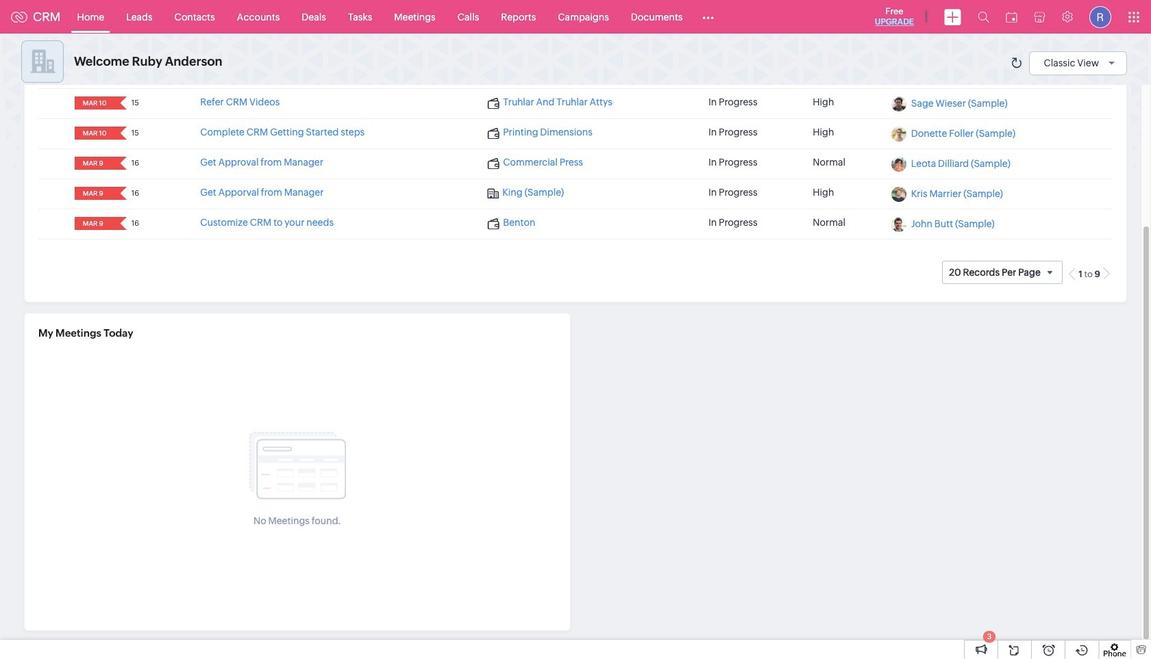 Task type: describe. For each thing, give the bounding box(es) containing it.
Other Modules field
[[694, 6, 723, 28]]

calendar image
[[1006, 11, 1018, 22]]

create menu image
[[944, 9, 961, 25]]

logo image
[[11, 11, 27, 22]]

create menu element
[[936, 0, 970, 33]]



Task type: locate. For each thing, give the bounding box(es) containing it.
search image
[[978, 11, 989, 23]]

search element
[[970, 0, 998, 34]]

profile element
[[1081, 0, 1120, 33]]

profile image
[[1089, 6, 1111, 28]]

None field
[[79, 97, 111, 110], [79, 127, 111, 140], [79, 157, 111, 170], [79, 187, 111, 200], [79, 217, 111, 230], [79, 97, 111, 110], [79, 127, 111, 140], [79, 157, 111, 170], [79, 187, 111, 200], [79, 217, 111, 230]]



Task type: vqa. For each thing, say whether or not it's contained in the screenshot.
Profile ELEMENT
yes



